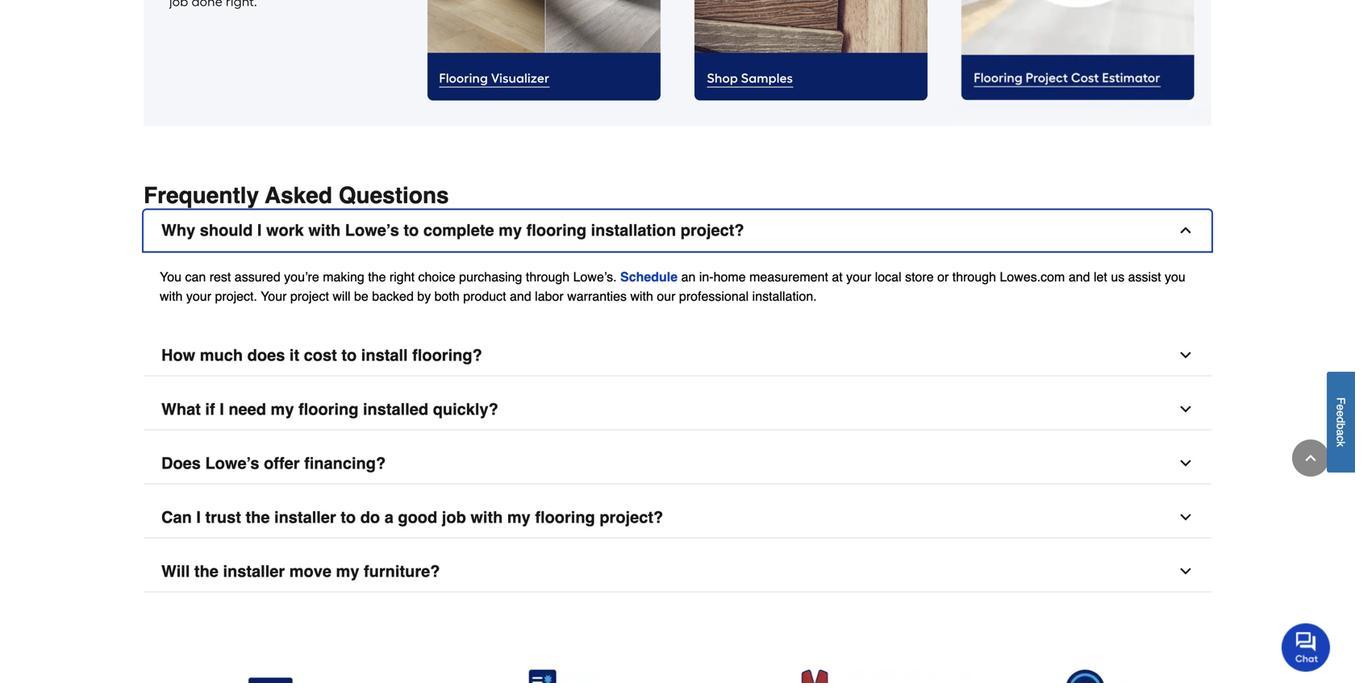 Task type: vqa. For each thing, say whether or not it's contained in the screenshot.
Lowes.com
yes



Task type: describe. For each thing, give the bounding box(es) containing it.
should
[[200, 221, 253, 240]]

backed
[[372, 289, 414, 304]]

flooring project cost estimator. image
[[945, 0, 1212, 126]]

work
[[266, 221, 304, 240]]

with right work
[[308, 221, 341, 240]]

home
[[714, 270, 746, 284]]

chevron down image inside does lowe's offer financing? button
[[1178, 456, 1194, 472]]

with right the job
[[471, 508, 503, 527]]

1 vertical spatial lowe's
[[205, 454, 259, 473]]

assured
[[235, 270, 281, 284]]

will the installer move my furniture?
[[161, 562, 440, 581]]

measurement
[[750, 270, 829, 284]]

warranties
[[567, 289, 627, 304]]

asked
[[265, 183, 332, 209]]

installation.
[[753, 289, 817, 304]]

0 vertical spatial your
[[847, 270, 872, 284]]

1 through from the left
[[526, 270, 570, 284]]

f
[[1335, 398, 1348, 405]]

store
[[905, 270, 934, 284]]

will
[[333, 289, 351, 304]]

lowe's.
[[573, 270, 617, 284]]

it
[[290, 346, 299, 365]]

an in-home measurement at your local store or through lowes.com and let us assist you with your project. your project will be backed by both product and labor warranties with our professional installation.
[[160, 270, 1186, 304]]

why should i work with lowe's to complete my flooring installation project? button
[[144, 210, 1212, 251]]

you
[[160, 270, 182, 284]]

financing?
[[304, 454, 386, 473]]

project.
[[215, 289, 257, 304]]

how
[[161, 346, 195, 365]]

chevron down image for flooring
[[1178, 401, 1194, 418]]

installation
[[591, 221, 676, 240]]

f e e d b a c k
[[1335, 398, 1348, 447]]

what if i need my flooring installed quickly? button
[[144, 389, 1212, 431]]

how much does it cost to install flooring? button
[[144, 335, 1212, 376]]

will the installer move my furniture? button
[[144, 552, 1212, 593]]

c
[[1335, 436, 1348, 442]]

does
[[161, 454, 201, 473]]

can i trust the installer to do a good job with my flooring project?
[[161, 508, 664, 527]]

does
[[247, 346, 285, 365]]

i for should
[[257, 221, 262, 240]]

0 vertical spatial project?
[[681, 221, 745, 240]]

0 vertical spatial and
[[1069, 270, 1091, 284]]

project
[[290, 289, 329, 304]]

let
[[1094, 270, 1108, 284]]

if
[[205, 400, 215, 419]]

1 vertical spatial and
[[510, 289, 532, 304]]

with down schedule link
[[631, 289, 654, 304]]

scroll to top element
[[1293, 440, 1330, 477]]

to for install
[[342, 346, 357, 365]]

at
[[832, 270, 843, 284]]

us
[[1111, 270, 1125, 284]]

1 e from the top
[[1335, 405, 1348, 411]]

to for do
[[341, 508, 356, 527]]

cost
[[304, 346, 337, 365]]

0 vertical spatial flooring
[[527, 221, 587, 240]]

right
[[390, 270, 415, 284]]

both
[[435, 289, 460, 304]]

schedule
[[621, 270, 678, 284]]

a lowe's red vest icon. image
[[691, 670, 937, 684]]

frequently
[[144, 183, 259, 209]]

designing your space made easy. find everything you need to get the job done right. image
[[144, 0, 411, 126]]

your
[[261, 289, 287, 304]]

complete
[[424, 221, 494, 240]]

d
[[1335, 417, 1348, 424]]

why
[[161, 221, 195, 240]]

need
[[229, 400, 266, 419]]

0 vertical spatial installer
[[274, 508, 336, 527]]

will
[[161, 562, 190, 581]]

1 vertical spatial flooring
[[299, 400, 359, 419]]

my inside why should i work with lowe's to complete my flooring installation project? button
[[499, 221, 522, 240]]

choice
[[418, 270, 456, 284]]

trust
[[205, 508, 241, 527]]

our
[[657, 289, 676, 304]]

a dark blue credit card icon. image
[[147, 670, 393, 684]]

shop samples. image
[[678, 0, 945, 126]]

what
[[161, 400, 201, 419]]

why should i work with lowe's to complete my flooring installation project?
[[161, 221, 745, 240]]

you're
[[284, 270, 319, 284]]

my inside will the installer move my furniture? button
[[336, 562, 359, 581]]

you
[[1165, 270, 1186, 284]]

0 horizontal spatial a
[[385, 508, 394, 527]]



Task type: locate. For each thing, give the bounding box(es) containing it.
with down you
[[160, 289, 183, 304]]

a dark blue background check icon. image
[[419, 670, 665, 684]]

be
[[354, 289, 369, 304]]

through
[[526, 270, 570, 284], [953, 270, 997, 284]]

2 chevron down image from the top
[[1178, 510, 1194, 526]]

the right the will
[[194, 562, 219, 581]]

a up k
[[1335, 430, 1348, 436]]

move
[[289, 562, 332, 581]]

e up d
[[1335, 405, 1348, 411]]

questions
[[339, 183, 449, 209]]

2 vertical spatial to
[[341, 508, 356, 527]]

frequently asked questions
[[144, 183, 449, 209]]

and left labor
[[510, 289, 532, 304]]

1 horizontal spatial the
[[246, 508, 270, 527]]

0 vertical spatial to
[[404, 221, 419, 240]]

schedule link
[[621, 270, 678, 284]]

my inside 'can i trust the installer to do a good job with my flooring project?' button
[[508, 508, 531, 527]]

installed
[[363, 400, 429, 419]]

1 horizontal spatial lowe's
[[345, 221, 399, 240]]

your down can
[[186, 289, 211, 304]]

my right need
[[271, 400, 294, 419]]

the up be
[[368, 270, 386, 284]]

labor
[[535, 289, 564, 304]]

0 vertical spatial i
[[257, 221, 262, 240]]

and left let
[[1069, 270, 1091, 284]]

my inside what if i need my flooring installed quickly? button
[[271, 400, 294, 419]]

chevron down image inside 'can i trust the installer to do a good job with my flooring project?' button
[[1178, 510, 1194, 526]]

1 chevron down image from the top
[[1178, 347, 1194, 364]]

quickly?
[[433, 400, 499, 419]]

an
[[682, 270, 696, 284]]

through up labor
[[526, 270, 570, 284]]

2 horizontal spatial the
[[368, 270, 386, 284]]

1 vertical spatial your
[[186, 289, 211, 304]]

i left work
[[257, 221, 262, 240]]

chevron down image inside what if i need my flooring installed quickly? button
[[1178, 401, 1194, 418]]

0 vertical spatial lowe's
[[345, 221, 399, 240]]

purchasing
[[459, 270, 522, 284]]

installer up will the installer move my furniture? at the left bottom of the page
[[274, 508, 336, 527]]

chevron down image for furniture?
[[1178, 564, 1194, 580]]

0 vertical spatial a
[[1335, 430, 1348, 436]]

0 horizontal spatial through
[[526, 270, 570, 284]]

chevron up image
[[1303, 450, 1319, 466]]

your right at
[[847, 270, 872, 284]]

e up b
[[1335, 411, 1348, 417]]

what if i need my flooring installed quickly?
[[161, 400, 499, 419]]

1 vertical spatial a
[[385, 508, 394, 527]]

chevron down image inside will the installer move my furniture? button
[[1178, 564, 1194, 580]]

k
[[1335, 442, 1348, 447]]

product
[[463, 289, 506, 304]]

offer
[[264, 454, 300, 473]]

0 vertical spatial chevron down image
[[1178, 401, 1194, 418]]

1 horizontal spatial i
[[220, 400, 224, 419]]

lowe's
[[345, 221, 399, 240], [205, 454, 259, 473]]

rest
[[210, 270, 231, 284]]

project? down does lowe's offer financing? button
[[600, 508, 664, 527]]

with
[[308, 221, 341, 240], [160, 289, 183, 304], [631, 289, 654, 304], [471, 508, 503, 527]]

through inside an in-home measurement at your local store or through lowes.com and let us assist you with your project. your project will be backed by both product and labor warranties with our professional installation.
[[953, 270, 997, 284]]

i for if
[[220, 400, 224, 419]]

2 e from the top
[[1335, 411, 1348, 417]]

0 horizontal spatial and
[[510, 289, 532, 304]]

0 vertical spatial chevron down image
[[1178, 347, 1194, 364]]

0 vertical spatial the
[[368, 270, 386, 284]]

lowe's down the questions
[[345, 221, 399, 240]]

chevron down image for how much does it cost to install flooring?
[[1178, 347, 1194, 364]]

or
[[938, 270, 949, 284]]

1 horizontal spatial project?
[[681, 221, 745, 240]]

to down the questions
[[404, 221, 419, 240]]

1 vertical spatial chevron down image
[[1178, 510, 1194, 526]]

my right the job
[[508, 508, 531, 527]]

2 vertical spatial flooring
[[535, 508, 595, 527]]

0 horizontal spatial lowe's
[[205, 454, 259, 473]]

1 horizontal spatial and
[[1069, 270, 1091, 284]]

lowe's left offer
[[205, 454, 259, 473]]

2 vertical spatial chevron down image
[[1178, 564, 1194, 580]]

1 vertical spatial chevron down image
[[1178, 456, 1194, 472]]

1 horizontal spatial a
[[1335, 430, 1348, 436]]

much
[[200, 346, 243, 365]]

install
[[361, 346, 408, 365]]

the
[[368, 270, 386, 284], [246, 508, 270, 527], [194, 562, 219, 581]]

chevron up image
[[1178, 222, 1194, 238]]

my up purchasing
[[499, 221, 522, 240]]

f e e d b a c k button
[[1328, 372, 1356, 473]]

can i trust the installer to do a good job with my flooring project? button
[[144, 498, 1212, 539]]

local
[[875, 270, 902, 284]]

to left the do at the left
[[341, 508, 356, 527]]

0 horizontal spatial i
[[196, 508, 201, 527]]

and
[[1069, 270, 1091, 284], [510, 289, 532, 304]]

lowes.com
[[1000, 270, 1066, 284]]

2 vertical spatial i
[[196, 508, 201, 527]]

1 vertical spatial the
[[246, 508, 270, 527]]

how much does it cost to install flooring?
[[161, 346, 482, 365]]

project? up the in-
[[681, 221, 745, 240]]

a blue 1-year labor warranty icon. image
[[963, 670, 1209, 684]]

2 through from the left
[[953, 270, 997, 284]]

flooring
[[527, 221, 587, 240], [299, 400, 359, 419], [535, 508, 595, 527]]

1 chevron down image from the top
[[1178, 401, 1194, 418]]

0 horizontal spatial your
[[186, 289, 211, 304]]

project?
[[681, 221, 745, 240], [600, 508, 664, 527]]

e
[[1335, 405, 1348, 411], [1335, 411, 1348, 417]]

b
[[1335, 424, 1348, 430]]

by
[[417, 289, 431, 304]]

1 vertical spatial installer
[[223, 562, 285, 581]]

chevron down image
[[1178, 401, 1194, 418], [1178, 456, 1194, 472], [1178, 564, 1194, 580]]

1 vertical spatial project?
[[600, 508, 664, 527]]

flooring visualizer. image
[[411, 0, 678, 126]]

i right can
[[196, 508, 201, 527]]

installer left 'move'
[[223, 562, 285, 581]]

through right or
[[953, 270, 997, 284]]

chevron down image inside how much does it cost to install flooring? button
[[1178, 347, 1194, 364]]

a right the do at the left
[[385, 508, 394, 527]]

to right 'cost' at the bottom left
[[342, 346, 357, 365]]

assist
[[1129, 270, 1162, 284]]

chevron down image for can i trust the installer to do a good job with my flooring project?
[[1178, 510, 1194, 526]]

good
[[398, 508, 438, 527]]

do
[[360, 508, 380, 527]]

0 horizontal spatial the
[[194, 562, 219, 581]]

can
[[161, 508, 192, 527]]

2 chevron down image from the top
[[1178, 456, 1194, 472]]

in-
[[700, 270, 714, 284]]

0 horizontal spatial project?
[[600, 508, 664, 527]]

you can rest assured you're making the right choice purchasing through lowe's. schedule
[[160, 270, 678, 284]]

my right 'move'
[[336, 562, 359, 581]]

job
[[442, 508, 466, 527]]

to
[[404, 221, 419, 240], [342, 346, 357, 365], [341, 508, 356, 527]]

a
[[1335, 430, 1348, 436], [385, 508, 394, 527]]

i right if
[[220, 400, 224, 419]]

1 vertical spatial to
[[342, 346, 357, 365]]

1 horizontal spatial through
[[953, 270, 997, 284]]

flooring?
[[412, 346, 482, 365]]

2 vertical spatial the
[[194, 562, 219, 581]]

does lowe's offer financing? button
[[144, 443, 1212, 485]]

chevron down image
[[1178, 347, 1194, 364], [1178, 510, 1194, 526]]

professional
[[679, 289, 749, 304]]

furniture?
[[364, 562, 440, 581]]

making
[[323, 270, 365, 284]]

your
[[847, 270, 872, 284], [186, 289, 211, 304]]

i
[[257, 221, 262, 240], [220, 400, 224, 419], [196, 508, 201, 527]]

to inside button
[[342, 346, 357, 365]]

1 vertical spatial i
[[220, 400, 224, 419]]

3 chevron down image from the top
[[1178, 564, 1194, 580]]

my
[[499, 221, 522, 240], [271, 400, 294, 419], [508, 508, 531, 527], [336, 562, 359, 581]]

2 horizontal spatial i
[[257, 221, 262, 240]]

installer
[[274, 508, 336, 527], [223, 562, 285, 581]]

can
[[185, 270, 206, 284]]

does lowe's offer financing?
[[161, 454, 386, 473]]

chat invite button image
[[1282, 623, 1332, 672]]

1 horizontal spatial your
[[847, 270, 872, 284]]

the right trust
[[246, 508, 270, 527]]



